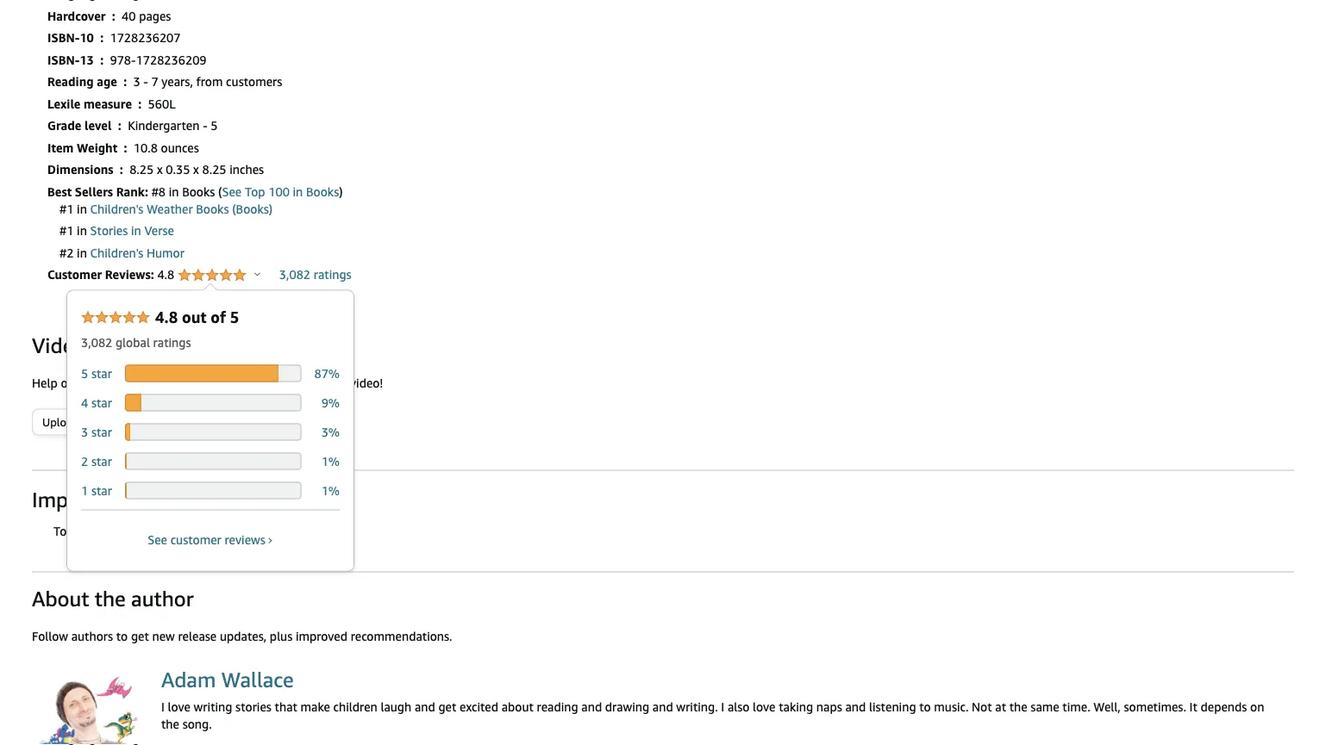 Task type: locate. For each thing, give the bounding box(es) containing it.
love right also
[[753, 700, 776, 715]]

the up authors
[[95, 586, 126, 611]]

report
[[70, 524, 104, 539]]

0 horizontal spatial -
[[143, 75, 148, 89]]

writing.
[[676, 700, 718, 715]]

3 progress bar from the top
[[125, 424, 301, 441]]

follow
[[32, 630, 68, 644]]

3 and from the left
[[653, 700, 673, 715]]

reviews
[[225, 533, 265, 547]]

to right authors
[[116, 630, 128, 644]]

that
[[275, 700, 297, 715]]

it
[[1189, 700, 1197, 715]]

1 x from the left
[[157, 163, 163, 177]]

star for 3
[[91, 425, 112, 439]]

4.8 inside button
[[157, 268, 178, 282]]

children's down "stories" on the left top of page
[[90, 246, 143, 260]]

star inside 2 stars represent 1% of rating element
[[91, 454, 112, 469]]

reading
[[537, 700, 578, 715]]

#1
[[59, 202, 74, 216], [59, 224, 74, 238]]

: right 'level'
[[118, 119, 121, 133]]

progress bar inside 4 stars represent 9% of rating element
[[125, 394, 301, 412]]

1 horizontal spatial 3,082
[[279, 268, 310, 282]]

song.
[[182, 718, 212, 732]]

5 up 4
[[81, 366, 88, 381]]

1 horizontal spatial ratings
[[314, 268, 352, 282]]

x left 0.35
[[157, 163, 163, 177]]

isbn- down hardcover
[[47, 31, 80, 45]]

books
[[182, 185, 215, 199], [306, 185, 339, 199], [196, 202, 229, 216]]

: up rank:
[[120, 163, 123, 177]]

from
[[196, 75, 223, 89]]

‎ left 978-
[[107, 53, 107, 67]]

about right more
[[161, 376, 193, 390]]

2 8.25 from the left
[[202, 163, 226, 177]]

1% link for 1 star
[[321, 484, 340, 498]]

1 1% from the top
[[321, 454, 340, 469]]

1 vertical spatial isbn-
[[47, 53, 80, 67]]

4 star from the top
[[91, 454, 112, 469]]

1 vertical spatial 4.8
[[155, 308, 178, 327]]

about
[[32, 586, 89, 611]]

stories
[[235, 700, 272, 715]]

1 horizontal spatial x
[[193, 163, 199, 177]]

1 isbn- from the top
[[47, 31, 80, 45]]

progress bar up 2 stars represent 1% of rating element
[[125, 424, 301, 441]]

1 star
[[81, 484, 115, 498]]

0 vertical spatial 1%
[[321, 454, 340, 469]]

1% link
[[321, 454, 340, 469], [321, 484, 340, 498]]

progress bar down help others learn more about this product by uploading a video!
[[125, 394, 301, 412]]

2 1% link from the top
[[321, 484, 340, 498]]

0 horizontal spatial get
[[131, 630, 149, 644]]

‎ left '560l'
[[145, 97, 145, 111]]

1 horizontal spatial see
[[222, 185, 242, 199]]

in
[[169, 185, 179, 199], [293, 185, 303, 199], [77, 202, 87, 216], [77, 224, 87, 238], [131, 224, 141, 238], [77, 246, 87, 260]]

‏
[[109, 9, 109, 23], [97, 31, 97, 45], [97, 53, 97, 67], [120, 75, 120, 89], [135, 97, 135, 111], [115, 119, 115, 133], [121, 141, 121, 155], [117, 163, 117, 177]]

0 horizontal spatial x
[[157, 163, 163, 177]]

customers
[[226, 75, 282, 89]]

‎ right 'level'
[[125, 119, 125, 133]]

children's humor link
[[90, 246, 184, 260]]

video
[[108, 416, 135, 429]]

progress bar inside 1 stars represent 1% of rating element
[[125, 482, 301, 500]]

1 vertical spatial the
[[1009, 700, 1027, 715]]

2 videos element from the top
[[32, 376, 383, 390]]

x right 0.35
[[193, 163, 199, 177]]

0 vertical spatial 4.8
[[157, 268, 178, 282]]

40
[[122, 9, 136, 23]]

4.8 down humor
[[157, 268, 178, 282]]

0 vertical spatial 3,082
[[279, 268, 310, 282]]

3% link
[[321, 425, 340, 439]]

1 vertical spatial 1% link
[[321, 484, 340, 498]]

0 horizontal spatial love
[[168, 700, 190, 715]]

plus
[[270, 630, 292, 644]]

to left music.
[[919, 700, 931, 715]]

time.
[[1063, 700, 1090, 715]]

8.25 down 10.8
[[129, 163, 154, 177]]

0 vertical spatial the
[[95, 586, 126, 611]]

reading
[[47, 75, 94, 89]]

2 progress bar from the top
[[125, 394, 301, 412]]

see inside best sellers rank: #8 in books ( see top 100 in books ) #1 in children's weather books (books) #1 in stories in verse #2 in children's humor
[[222, 185, 242, 199]]

‎ right 10
[[107, 31, 107, 45]]

star inside 3 stars represent 3% of rating element
[[91, 425, 112, 439]]

0 vertical spatial children's
[[90, 202, 143, 216]]

progress bar inside 2 stars represent 1% of rating element
[[125, 453, 301, 470]]

2
[[81, 454, 88, 469]]

0 horizontal spatial 8.25
[[129, 163, 154, 177]]

3 inside 3 stars represent 3% of rating element
[[81, 425, 88, 439]]

this left product in the bottom left of the page
[[197, 376, 217, 390]]

about right excited
[[502, 700, 534, 715]]

#1 up the #2
[[59, 224, 74, 238]]

1 love from the left
[[168, 700, 190, 715]]

see left top
[[222, 185, 242, 199]]

1 videos element from the top
[[32, 332, 1294, 359]]

grade
[[47, 119, 81, 133]]

5 down from
[[211, 119, 218, 133]]

the right at at the right
[[1009, 700, 1027, 715]]

listening
[[869, 700, 916, 715]]

0 horizontal spatial about
[[161, 376, 193, 390]]

1 horizontal spatial 8.25
[[202, 163, 226, 177]]

1 vertical spatial 3
[[81, 425, 88, 439]]

0 horizontal spatial to
[[116, 630, 128, 644]]

0 horizontal spatial 5
[[81, 366, 88, 381]]

excited
[[460, 700, 498, 715]]

ratings
[[314, 268, 352, 282], [153, 335, 191, 350]]

0 vertical spatial isbn-
[[47, 31, 80, 45]]

3 star from the top
[[91, 425, 112, 439]]

:
[[112, 9, 115, 23], [100, 31, 104, 45], [100, 53, 104, 67], [123, 75, 127, 89], [138, 97, 142, 111], [118, 119, 121, 133], [124, 141, 127, 155], [120, 163, 123, 177]]

0 horizontal spatial ratings
[[153, 335, 191, 350]]

progress bar up 1 stars represent 1% of rating element
[[125, 453, 301, 470]]

4.8 out of 5
[[155, 308, 239, 327]]

customer
[[170, 533, 221, 547]]

ratings down out in the top left of the page
[[153, 335, 191, 350]]

measure
[[84, 97, 132, 111]]

1 vertical spatial about
[[502, 700, 534, 715]]

videos element containing help others learn more about this product by uploading a video!
[[32, 376, 383, 390]]

0 horizontal spatial the
[[95, 586, 126, 611]]

0 vertical spatial 1% link
[[321, 454, 340, 469]]

2 1% from the top
[[321, 484, 340, 498]]

1 vertical spatial to
[[919, 700, 931, 715]]

progress bar for 1 star
[[125, 482, 301, 500]]

lexile
[[47, 97, 81, 111]]

recommendations.
[[351, 630, 452, 644]]

click here link
[[254, 524, 305, 539]]

see customer reviews
[[148, 533, 265, 547]]

1 horizontal spatial 3
[[133, 75, 140, 89]]

progress bar down 2 stars represent 1% of rating element
[[125, 482, 301, 500]]

‎
[[118, 9, 118, 23], [107, 31, 107, 45], [107, 53, 107, 67], [130, 75, 130, 89], [145, 97, 145, 111], [125, 119, 125, 133], [130, 141, 130, 155], [126, 163, 126, 177]]

stories
[[90, 224, 128, 238]]

same
[[1031, 700, 1059, 715]]

out
[[182, 308, 207, 327]]

customer
[[47, 268, 102, 282]]

0.35
[[166, 163, 190, 177]]

5 progress bar from the top
[[125, 482, 301, 500]]

this for with
[[181, 524, 201, 539]]

hardcover
[[47, 9, 106, 23]]

3%
[[321, 425, 340, 439]]

1 progress bar from the top
[[125, 365, 301, 382]]

0 vertical spatial this
[[197, 376, 217, 390]]

1 vertical spatial 5
[[230, 308, 239, 327]]

1 horizontal spatial the
[[161, 718, 179, 732]]

2 i from the left
[[721, 700, 724, 715]]

1 horizontal spatial to
[[919, 700, 931, 715]]

progress bar for 4 star
[[125, 394, 301, 412]]

1 horizontal spatial about
[[502, 700, 534, 715]]

isbn- up reading in the top left of the page
[[47, 53, 80, 67]]

see top 100 in books link
[[222, 185, 339, 199]]

4 progress bar from the top
[[125, 453, 301, 470]]

5 right of
[[230, 308, 239, 327]]

3,082 up 5 star link
[[81, 335, 112, 350]]

ratings right popover icon
[[314, 268, 352, 282]]

2 vertical spatial 5
[[81, 366, 88, 381]]

this right with
[[181, 524, 201, 539]]

1 vertical spatial get
[[438, 700, 456, 715]]

stories in verse link
[[90, 224, 174, 238]]

4.8 for 4.8 out of 5
[[155, 308, 178, 327]]

2 horizontal spatial 5
[[230, 308, 239, 327]]

and right reading
[[581, 700, 602, 715]]

love up 'song.'
[[168, 700, 190, 715]]

4.8 left out in the top left of the page
[[155, 308, 178, 327]]

3,082 ratings link
[[279, 268, 352, 282]]

the left 'song.'
[[161, 718, 179, 732]]

star for 4
[[91, 396, 112, 410]]

1 vertical spatial this
[[181, 524, 201, 539]]

on
[[1250, 700, 1264, 715]]

4 star link
[[81, 396, 115, 410]]

3,082 right popover icon
[[279, 268, 310, 282]]

children's down rank:
[[90, 202, 143, 216]]

9% link
[[321, 396, 340, 410]]

1 vertical spatial 1%
[[321, 484, 340, 498]]

1 horizontal spatial 5
[[211, 119, 218, 133]]

1 vertical spatial children's
[[90, 246, 143, 260]]

(
[[218, 185, 222, 199]]

get left new
[[131, 630, 149, 644]]

1 vertical spatial #1
[[59, 224, 74, 238]]

1 horizontal spatial love
[[753, 700, 776, 715]]

9%
[[321, 396, 340, 410]]

: right 10
[[100, 31, 104, 45]]

progress bar inside 3 stars represent 3% of rating element
[[125, 424, 301, 441]]

1 1% link from the top
[[321, 454, 340, 469]]

2 isbn- from the top
[[47, 53, 80, 67]]

5 star from the top
[[91, 484, 112, 498]]

authors
[[71, 630, 113, 644]]

to report an issue with this product, click here
[[53, 524, 305, 539]]

#2
[[59, 246, 74, 260]]

0 vertical spatial 5
[[211, 119, 218, 133]]

in left "stories" on the left top of page
[[77, 224, 87, 238]]

: left 10.8
[[124, 141, 127, 155]]

1 vertical spatial -
[[203, 119, 207, 133]]

0 horizontal spatial see
[[148, 533, 167, 547]]

1 vertical spatial 3,082
[[81, 335, 112, 350]]

videos element containing videos
[[32, 332, 1294, 359]]

: left '560l'
[[138, 97, 142, 111]]

to inside the i love writing stories that make children laugh and get excited about reading and drawing and writing. i also love taking naps and listening to music. not at the same time. well, sometimes. it depends on the song.
[[919, 700, 931, 715]]

videos
[[32, 333, 95, 358]]

star inside 4 stars represent 9% of rating element
[[91, 396, 112, 410]]

- left 7
[[143, 75, 148, 89]]

and right the 'laugh'
[[415, 700, 435, 715]]

also
[[728, 700, 750, 715]]

2 star from the top
[[91, 396, 112, 410]]

and right naps
[[845, 700, 866, 715]]

4.8 button
[[157, 268, 260, 284]]

2 horizontal spatial the
[[1009, 700, 1027, 715]]

1 star from the top
[[91, 366, 112, 381]]

books right the '100'
[[306, 185, 339, 199]]

0 vertical spatial videos element
[[32, 332, 1294, 359]]

in down sellers
[[77, 202, 87, 216]]

i
[[161, 700, 165, 715], [721, 700, 724, 715]]

i left also
[[721, 700, 724, 715]]

progress bar up 4 stars represent 9% of rating element on the left of the page
[[125, 365, 301, 382]]

0 horizontal spatial 3,082
[[81, 335, 112, 350]]

writing
[[194, 700, 232, 715]]

get left excited
[[438, 700, 456, 715]]

to
[[116, 630, 128, 644], [919, 700, 931, 715]]

1 vertical spatial videos element
[[32, 376, 383, 390]]

#1 down best
[[59, 202, 74, 216]]

1 horizontal spatial get
[[438, 700, 456, 715]]

progress bar
[[125, 365, 301, 382], [125, 394, 301, 412], [125, 424, 301, 441], [125, 453, 301, 470], [125, 482, 301, 500]]

0 horizontal spatial i
[[161, 700, 165, 715]]

4 and from the left
[[845, 700, 866, 715]]

this
[[197, 376, 217, 390], [181, 524, 201, 539]]

learn
[[99, 376, 126, 390]]

1 horizontal spatial i
[[721, 700, 724, 715]]

progress bar inside the 5 stars represent 87% of rating element
[[125, 365, 301, 382]]

: right 13
[[100, 53, 104, 67]]

the
[[95, 586, 126, 611], [1009, 700, 1027, 715], [161, 718, 179, 732]]

level
[[85, 119, 112, 133]]

star inside 1 stars represent 1% of rating element
[[91, 484, 112, 498]]

‏ right age
[[120, 75, 120, 89]]

‎ left 10.8
[[130, 141, 130, 155]]

popover image
[[254, 272, 260, 276]]

2 vertical spatial the
[[161, 718, 179, 732]]

isbn-
[[47, 31, 80, 45], [47, 53, 80, 67]]

- right kindergarten
[[203, 119, 207, 133]]

0 vertical spatial #1
[[59, 202, 74, 216]]

‎ right age
[[130, 75, 130, 89]]

0 vertical spatial about
[[161, 376, 193, 390]]

kindergarten
[[128, 119, 200, 133]]

i down adam
[[161, 700, 165, 715]]

books left (
[[182, 185, 215, 199]]

2 star link
[[81, 454, 115, 469]]

0 vertical spatial see
[[222, 185, 242, 199]]

0 vertical spatial 3
[[133, 75, 140, 89]]

best sellers rank: #8 in books ( see top 100 in books ) #1 in children's weather books (books) #1 in stories in verse #2 in children's humor
[[47, 185, 343, 260]]

star inside the 5 stars represent 87% of rating element
[[91, 366, 112, 381]]

0 horizontal spatial 3
[[81, 425, 88, 439]]

information
[[133, 487, 245, 512]]

8.25 up (
[[202, 163, 226, 177]]

videos element
[[32, 332, 1294, 359], [32, 376, 383, 390]]

and left writing.
[[653, 700, 673, 715]]

see left customer
[[148, 533, 167, 547]]

ounces
[[161, 141, 199, 155]]

1% for 2 star
[[321, 454, 340, 469]]



Task type: vqa. For each thing, say whether or not it's contained in the screenshot.
at
yes



Task type: describe. For each thing, give the bounding box(es) containing it.
drawing
[[605, 700, 649, 715]]

upload your video link
[[33, 410, 144, 435]]

: left 40
[[112, 9, 115, 23]]

4 star
[[81, 396, 115, 410]]

1 vertical spatial see
[[148, 533, 167, 547]]

this for about
[[197, 376, 217, 390]]

‏ left 40
[[109, 9, 109, 23]]

2 star
[[81, 454, 115, 469]]

‎ left 40
[[118, 9, 118, 23]]

dimensions
[[47, 163, 113, 177]]

5 star
[[81, 366, 115, 381]]

help others learn more about this product by uploading a video!
[[32, 376, 383, 390]]

adam wallace link
[[161, 666, 1277, 694]]

reviews:
[[105, 268, 154, 282]]

5 stars represent 87% of rating element
[[81, 365, 340, 388]]

#8
[[151, 185, 166, 199]]

taking
[[779, 700, 813, 715]]

in right the #2
[[77, 246, 87, 260]]

star for 5
[[91, 366, 112, 381]]

3 inside "hardcover                                     ‏                                         :                                     ‎ 40 pages isbn-10                                     ‏                                         :                                     ‎ 1728236207 isbn-13                                     ‏                                         :                                     ‎ 978-1728236209 reading age                                     ‏                                         :                                     ‎ 3 - 7 years, from customers lexile measure                                     ‏                                         :                                     ‎ 560l grade level                                     ‏                                         :                                     ‎ kindergarten - 5 item weight                                     ‏                                         :                                     ‎ 10.8 ounces dimensions                                     ‏                                         :                                     ‎ 8.25 x 0.35 x 8.25 inches"
[[133, 75, 140, 89]]

upload your video
[[42, 416, 135, 429]]

4 stars represent 9% of rating element
[[81, 388, 340, 418]]

2 #1 from the top
[[59, 224, 74, 238]]

13
[[80, 53, 94, 67]]

make
[[301, 700, 330, 715]]

: right age
[[123, 75, 127, 89]]

87%
[[314, 366, 340, 381]]

1 and from the left
[[415, 700, 435, 715]]

)
[[339, 185, 343, 199]]

adam wallace
[[161, 668, 294, 693]]

3,082 for 3,082 global ratings
[[81, 335, 112, 350]]

others
[[61, 376, 96, 390]]

‏ right 13
[[97, 53, 97, 67]]

1 horizontal spatial -
[[203, 119, 207, 133]]

‏ up rank:
[[117, 163, 117, 177]]

weather
[[147, 202, 193, 216]]

more
[[130, 376, 158, 390]]

‎ up rank:
[[126, 163, 126, 177]]

weight
[[77, 141, 117, 155]]

with
[[154, 524, 178, 539]]

‏ right the weight
[[121, 141, 121, 155]]

1 #1 from the top
[[59, 202, 74, 216]]

adam
[[161, 668, 216, 693]]

3 star link
[[81, 425, 115, 439]]

by
[[266, 376, 279, 390]]

‏ right 'level'
[[115, 119, 115, 133]]

560l
[[148, 97, 176, 111]]

0 vertical spatial ratings
[[314, 268, 352, 282]]

well,
[[1094, 700, 1121, 715]]

in up children's humor link
[[131, 224, 141, 238]]

2 x from the left
[[193, 163, 199, 177]]

7
[[151, 75, 158, 89]]

best
[[47, 185, 72, 199]]

follow authors to get new release updates, plus improved recommendations.
[[32, 630, 452, 644]]

1 i from the left
[[161, 700, 165, 715]]

help
[[32, 376, 58, 390]]

in right #8
[[169, 185, 179, 199]]

2 and from the left
[[581, 700, 602, 715]]

3 stars represent 3% of rating element
[[81, 418, 340, 447]]

to
[[53, 524, 67, 539]]

progress bar for 5 star
[[125, 365, 301, 382]]

progress bar for 3 star
[[125, 424, 301, 441]]

click
[[254, 524, 278, 539]]

2 love from the left
[[753, 700, 776, 715]]

0 vertical spatial get
[[131, 630, 149, 644]]

author
[[131, 586, 194, 611]]

issue
[[124, 524, 151, 539]]

0 vertical spatial -
[[143, 75, 148, 89]]

a
[[341, 376, 347, 390]]

important information
[[32, 487, 245, 512]]

(books)
[[232, 202, 273, 216]]

about the author
[[32, 586, 194, 611]]

hardcover                                     ‏                                         :                                     ‎ 40 pages isbn-10                                     ‏                                         :                                     ‎ 1728236207 isbn-13                                     ‏                                         :                                     ‎ 978-1728236209 reading age                                     ‏                                         :                                     ‎ 3 - 7 years, from customers lexile measure                                     ‏                                         :                                     ‎ 560l grade level                                     ‏                                         :                                     ‎ kindergarten - 5 item weight                                     ‏                                         :                                     ‎ 10.8 ounces dimensions                                     ‏                                         :                                     ‎ 8.25 x 0.35 x 8.25 inches
[[47, 9, 282, 177]]

years,
[[162, 75, 193, 89]]

item
[[47, 141, 74, 155]]

87% link
[[314, 366, 340, 381]]

updates,
[[220, 630, 267, 644]]

1% link for 2 star
[[321, 454, 340, 469]]

0 vertical spatial to
[[116, 630, 128, 644]]

progress bar for 2 star
[[125, 453, 301, 470]]

see customer reviews link
[[148, 533, 273, 547]]

here
[[281, 524, 305, 539]]

of
[[211, 308, 226, 327]]

sellers
[[75, 185, 113, 199]]

‏ right 10
[[97, 31, 97, 45]]

2 stars represent 1% of rating element
[[81, 447, 340, 476]]

1 vertical spatial ratings
[[153, 335, 191, 350]]

star for 1
[[91, 484, 112, 498]]

2 children's from the top
[[90, 246, 143, 260]]

music.
[[934, 700, 969, 715]]

1% for 1 star
[[321, 484, 340, 498]]

100
[[268, 185, 290, 199]]

star for 2
[[91, 454, 112, 469]]

5 inside "hardcover                                     ‏                                         :                                     ‎ 40 pages isbn-10                                     ‏                                         :                                     ‎ 1728236207 isbn-13                                     ‏                                         :                                     ‎ 978-1728236209 reading age                                     ‏                                         :                                     ‎ 3 - 7 years, from customers lexile measure                                     ‏                                         :                                     ‎ 560l grade level                                     ‏                                         :                                     ‎ kindergarten - 5 item weight                                     ‏                                         :                                     ‎ 10.8 ounces dimensions                                     ‏                                         :                                     ‎ 8.25 x 0.35 x 8.25 inches"
[[211, 119, 218, 133]]

1
[[81, 484, 88, 498]]

books down (
[[196, 202, 229, 216]]

at
[[995, 700, 1006, 715]]

not
[[972, 700, 992, 715]]

1 children's from the top
[[90, 202, 143, 216]]

wallace
[[221, 668, 294, 693]]

‏ left '560l'
[[135, 97, 135, 111]]

an
[[107, 524, 121, 539]]

1 stars represent 1% of rating element
[[81, 476, 340, 500]]

978-
[[110, 53, 136, 67]]

10.8
[[133, 141, 158, 155]]

pages
[[139, 9, 171, 23]]

3,082 for 3,082 ratings
[[279, 268, 310, 282]]

1728236209
[[136, 53, 207, 67]]

1 8.25 from the left
[[129, 163, 154, 177]]

upload
[[42, 416, 79, 429]]

depends
[[1201, 700, 1247, 715]]

1728236207
[[110, 31, 181, 45]]

verse
[[144, 224, 174, 238]]

3 star
[[81, 425, 115, 439]]

new
[[152, 630, 175, 644]]

get inside the i love writing stories that make children laugh and get excited about reading and drawing and writing. i also love taking naps and listening to music. not at the same time. well, sometimes. it depends on the song.
[[438, 700, 456, 715]]

customer reviews:
[[47, 268, 157, 282]]

important
[[32, 487, 128, 512]]

inches
[[230, 163, 264, 177]]

laugh
[[381, 700, 411, 715]]

about inside the i love writing stories that make children laugh and get excited about reading and drawing and writing. i also love taking naps and listening to music. not at the same time. well, sometimes. it depends on the song.
[[502, 700, 534, 715]]

in right the '100'
[[293, 185, 303, 199]]

release
[[178, 630, 217, 644]]

naps
[[816, 700, 842, 715]]

4.8 for 4.8
[[157, 268, 178, 282]]



